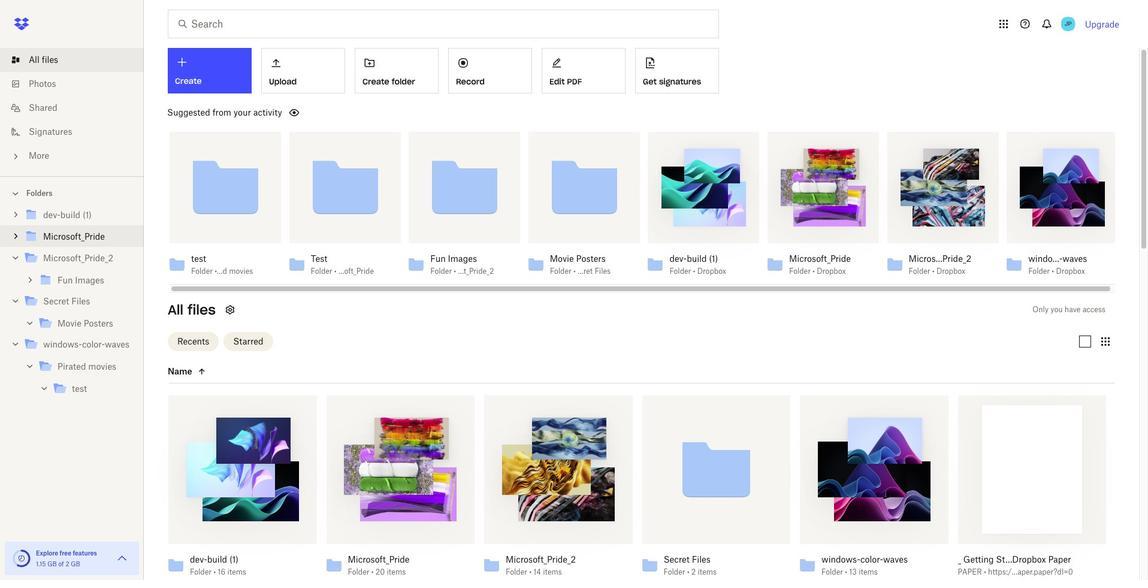 Task type: locate. For each thing, give the bounding box(es) containing it.
color- inside the windows-color-waves folder • 13 items
[[861, 554, 884, 564]]

name
[[168, 366, 192, 376]]

(1) for dev-build (1) folder • dropbox
[[709, 254, 718, 264]]

secret for secret files folder • 2 items
[[664, 554, 690, 564]]

share for micros…pride_2
[[936, 146, 961, 156]]

0 horizontal spatial microsoft_pride button
[[348, 554, 448, 565]]

0 vertical spatial dev-
[[43, 210, 60, 220]]

fun images link
[[38, 273, 134, 289]]

your
[[234, 107, 251, 117]]

(1)
[[83, 210, 92, 220], [709, 254, 718, 264], [230, 554, 239, 564]]

posters inside 'link'
[[84, 318, 113, 328]]

2 horizontal spatial build
[[687, 254, 707, 264]]

folder inside "microsoft_pride folder • 20 items"
[[348, 567, 369, 576]]

2 vertical spatial waves
[[884, 554, 908, 564]]

folder •…d movies button
[[191, 267, 255, 276]]

dropbox inside windo…-waves folder • dropbox
[[1056, 267, 1085, 276]]

2 items from the left
[[387, 567, 406, 576]]

features
[[73, 550, 97, 557]]

items down the microsoft_pride_2 button
[[543, 567, 562, 576]]

microsoft_pride_2 inside microsoft_pride_2 "link"
[[43, 253, 113, 263]]

folder, secret files row
[[637, 396, 791, 580]]

4 items from the left
[[698, 567, 717, 576]]

5 share button from the left
[[810, 141, 848, 161]]

0 vertical spatial files
[[595, 267, 611, 276]]

(1) inside dev-build (1) folder • 16 items
[[230, 554, 239, 564]]

1 vertical spatial files
[[188, 302, 216, 318]]

posters for movie posters
[[84, 318, 113, 328]]

items right 16
[[227, 567, 246, 576]]

share button for microsoft_pride
[[810, 141, 848, 161]]

folder inside windo…-waves folder • dropbox
[[1029, 267, 1050, 276]]

dropbox inside micros…pride_2 folder • dropbox
[[937, 267, 966, 276]]

2 folder • dropbox button from the left
[[789, 267, 853, 276]]

photos
[[29, 79, 56, 89]]

microsoft_pride_2 button
[[506, 554, 606, 565]]

(1) inside dev-build (1) link
[[83, 210, 92, 220]]

folder, microsoft_pride row
[[322, 396, 475, 580]]

0 horizontal spatial dev-
[[43, 210, 60, 220]]

• inside the windows-color-waves folder • 13 items
[[845, 567, 848, 576]]

items inside "microsoft_pride folder • 20 items"
[[387, 567, 406, 576]]

microsoft_pride inside group
[[43, 231, 105, 242]]

secret
[[43, 296, 69, 306], [664, 554, 690, 564]]

1 horizontal spatial (1)
[[230, 554, 239, 564]]

1 horizontal spatial microsoft_pride button
[[789, 254, 853, 264]]

0 vertical spatial microsoft_pride_2
[[43, 253, 113, 263]]

1 horizontal spatial microsoft_pride_2
[[506, 554, 576, 564]]

0 horizontal spatial images
[[75, 275, 104, 285]]

1 horizontal spatial dev-
[[190, 554, 207, 564]]

•
[[334, 267, 337, 276], [454, 267, 456, 276], [574, 267, 576, 276], [693, 267, 696, 276], [813, 267, 815, 276], [933, 267, 935, 276], [1052, 267, 1055, 276], [213, 567, 216, 576], [371, 567, 374, 576], [529, 567, 532, 576], [687, 567, 690, 576], [845, 567, 848, 576], [984, 567, 987, 576]]

1 vertical spatial test
[[72, 384, 87, 394]]

color-
[[82, 339, 105, 349], [861, 554, 884, 564]]

build inside the dev-build (1) folder • dropbox
[[687, 254, 707, 264]]

dev-
[[43, 210, 60, 220], [670, 254, 687, 264], [190, 554, 207, 564]]

recents button
[[168, 332, 219, 351]]

share
[[219, 146, 243, 156], [338, 146, 362, 156], [458, 146, 482, 156], [697, 146, 721, 156], [817, 146, 841, 156], [936, 146, 961, 156], [1056, 146, 1080, 156]]

folder • dropbox button for windo…-
[[1029, 267, 1092, 276]]

(1) for dev-build (1)
[[83, 210, 92, 220]]

1 share from the left
[[219, 146, 243, 156]]

share button for windo…-waves
[[1049, 141, 1087, 161]]

test up folder •…d movies button
[[191, 254, 206, 264]]

movie inside movie posters folder • …ret files
[[550, 254, 574, 264]]

items down secret files button
[[698, 567, 717, 576]]

0 horizontal spatial movie
[[58, 318, 81, 328]]

record button
[[448, 48, 532, 94]]

2 share from the left
[[338, 146, 362, 156]]

create left the folder in the left of the page
[[363, 77, 389, 87]]

test inside test folder •…d movies
[[191, 254, 206, 264]]

files inside group
[[71, 296, 90, 306]]

quota usage element
[[12, 549, 31, 568]]

16
[[218, 567, 225, 576]]

dev- for dev-build (1) folder • dropbox
[[670, 254, 687, 264]]

fun for fun images folder • …t_pride_2
[[430, 254, 446, 264]]

7 share from the left
[[1056, 146, 1080, 156]]

all files list item
[[0, 48, 144, 72]]

• inside micros…pride_2 folder • dropbox
[[933, 267, 935, 276]]

gb left of
[[47, 560, 57, 568]]

0 vertical spatial test
[[191, 254, 206, 264]]

fun up secret files
[[58, 275, 73, 285]]

0 horizontal spatial build
[[60, 210, 80, 220]]

signatures link
[[10, 120, 144, 144]]

• inside movie posters folder • …ret files
[[574, 267, 576, 276]]

1 vertical spatial movie
[[58, 318, 81, 328]]

windows- up "pirated"
[[43, 339, 82, 349]]

create folder button
[[355, 48, 439, 94]]

images up folder • …t_pride_2 button at the top left of the page
[[448, 254, 477, 264]]

dev-build (1) folder • dropbox
[[670, 254, 726, 276]]

1 horizontal spatial movie
[[550, 254, 574, 264]]

https:/…aper.paper?dl=0
[[988, 567, 1074, 576]]

1 folder • dropbox button from the left
[[670, 267, 733, 276]]

Search in folder "Dropbox" text field
[[191, 17, 694, 31]]

0 vertical spatial windows-
[[43, 339, 82, 349]]

items
[[227, 567, 246, 576], [387, 567, 406, 576], [543, 567, 562, 576], [698, 567, 717, 576], [859, 567, 878, 576]]

2 dropbox from the left
[[817, 267, 846, 276]]

folder inside fun images folder • …t_pride_2
[[430, 267, 452, 276]]

0 horizontal spatial test
[[72, 384, 87, 394]]

windows- up '13'
[[822, 554, 861, 564]]

2 horizontal spatial waves
[[1063, 254, 1088, 264]]

1 horizontal spatial build
[[207, 554, 227, 564]]

1 vertical spatial waves
[[105, 339, 129, 349]]

0 horizontal spatial windows-
[[43, 339, 82, 349]]

1 horizontal spatial all files
[[168, 302, 216, 318]]

microsoft_pride_2 for microsoft_pride_2 folder • 14 items
[[506, 554, 576, 564]]

files for secret files
[[71, 296, 90, 306]]

all up 'photos'
[[29, 55, 39, 65]]

0 horizontal spatial files
[[71, 296, 90, 306]]

dev-build (1) link
[[24, 207, 134, 224]]

0 vertical spatial dev-build (1) button
[[670, 254, 733, 264]]

0 horizontal spatial secret
[[43, 296, 69, 306]]

secret inside group
[[43, 296, 69, 306]]

2 horizontal spatial files
[[692, 554, 711, 564]]

list
[[0, 41, 144, 176]]

files
[[42, 55, 58, 65], [188, 302, 216, 318]]

images inside group
[[75, 275, 104, 285]]

• inside microsoft_pride folder • dropbox
[[813, 267, 815, 276]]

fun up folder • …t_pride_2 button at the top left of the page
[[430, 254, 446, 264]]

gb
[[47, 560, 57, 568], [71, 560, 80, 568]]

movie up folder • …ret files button
[[550, 254, 574, 264]]

build inside dev-build (1) link
[[60, 210, 80, 220]]

6 share from the left
[[936, 146, 961, 156]]

items right the 20
[[387, 567, 406, 576]]

waves for windows-color-waves
[[105, 339, 129, 349]]

movies inside group
[[88, 361, 116, 372]]

files inside movie posters folder • …ret files
[[595, 267, 611, 276]]

windows-
[[43, 339, 82, 349], [822, 554, 861, 564]]

1 share button from the left
[[211, 141, 250, 161]]

movies inside test folder •…d movies
[[229, 267, 253, 276]]

0 horizontal spatial (1)
[[83, 210, 92, 220]]

windows-color-waves folder • 13 items
[[822, 554, 908, 576]]

microsoft_pride_2 for microsoft_pride_2
[[43, 253, 113, 263]]

1 vertical spatial files
[[71, 296, 90, 306]]

1 horizontal spatial microsoft_pride
[[348, 554, 410, 564]]

microsoft_pride for microsoft_pride folder • 20 items
[[348, 554, 410, 564]]

0 horizontal spatial movies
[[88, 361, 116, 372]]

1 vertical spatial all
[[168, 302, 183, 318]]

images inside fun images folder • …t_pride_2
[[448, 254, 477, 264]]

microsoft_pride_2 inside folder, microsoft_pride_2 'row'
[[506, 554, 576, 564]]

2 right of
[[66, 560, 69, 568]]

0 vertical spatial color-
[[82, 339, 105, 349]]

dev-build (1) button
[[670, 254, 733, 264], [190, 554, 290, 565]]

• inside "microsoft_pride folder • 20 items"
[[371, 567, 374, 576]]

microsoft_pride_2 folder • 14 items
[[506, 554, 576, 576]]

more
[[29, 150, 49, 161]]

microsoft_pride button inside folder, microsoft_pride 'row'
[[348, 554, 448, 565]]

micros…pride_2 folder • dropbox
[[909, 254, 972, 276]]

movie
[[550, 254, 574, 264], [58, 318, 81, 328]]

items down windows-color-waves button
[[859, 567, 878, 576]]

test down pirated movies link
[[72, 384, 87, 394]]

0 vertical spatial movies
[[229, 267, 253, 276]]

dev- inside dev-build (1) folder • 16 items
[[190, 554, 207, 564]]

1 horizontal spatial color-
[[861, 554, 884, 564]]

4 folder • dropbox button from the left
[[1029, 267, 1092, 276]]

0 horizontal spatial fun
[[58, 275, 73, 285]]

gb down features
[[71, 560, 80, 568]]

• inside the dev-build (1) folder • dropbox
[[693, 267, 696, 276]]

have
[[1065, 305, 1081, 314]]

all files up 'photos'
[[29, 55, 58, 65]]

1 vertical spatial microsoft_pride_2
[[506, 554, 576, 564]]

fun inside fun images folder • …t_pride_2
[[430, 254, 446, 264]]

microsoft_pride_2
[[43, 253, 113, 263], [506, 554, 576, 564]]

5 share from the left
[[817, 146, 841, 156]]

create inside button
[[363, 77, 389, 87]]

dev- inside group
[[43, 210, 60, 220]]

all files inside list item
[[29, 55, 58, 65]]

1 vertical spatial all files
[[168, 302, 216, 318]]

test for test folder •…d movies
[[191, 254, 206, 264]]

0 horizontal spatial files
[[42, 55, 58, 65]]

0 horizontal spatial microsoft_pride_2
[[43, 253, 113, 263]]

2 down secret files button
[[692, 567, 696, 576]]

1 vertical spatial color-
[[861, 554, 884, 564]]

group containing dev-build (1)
[[0, 202, 144, 408]]

posters inside movie posters folder • …ret files
[[576, 254, 606, 264]]

signatures
[[659, 77, 701, 87]]

0 horizontal spatial all files
[[29, 55, 58, 65]]

files up 'photos'
[[42, 55, 58, 65]]

2 vertical spatial files
[[692, 554, 711, 564]]

3 folder • dropbox button from the left
[[909, 267, 973, 276]]

0 vertical spatial movie
[[550, 254, 574, 264]]

2 vertical spatial dev-
[[190, 554, 207, 564]]

• inside _ getting st…dropbox paper paper • https:/…aper.paper?dl=0
[[984, 567, 987, 576]]

folder inside the windows-color-waves folder • 13 items
[[822, 567, 843, 576]]

4 dropbox from the left
[[1056, 267, 1085, 276]]

0 horizontal spatial posters
[[84, 318, 113, 328]]

getting
[[964, 554, 994, 564]]

3 share from the left
[[458, 146, 482, 156]]

7 share button from the left
[[1049, 141, 1087, 161]]

create inside popup button
[[175, 76, 202, 86]]

5 items from the left
[[859, 567, 878, 576]]

dev-build (1) button for dev-build (1) folder • dropbox
[[670, 254, 733, 264]]

posters up …ret
[[576, 254, 606, 264]]

movie down secret files
[[58, 318, 81, 328]]

windows- inside the windows-color-waves folder • 13 items
[[822, 554, 861, 564]]

dev- inside the dev-build (1) folder • dropbox
[[670, 254, 687, 264]]

group
[[0, 202, 144, 408]]

posters up windows-color-waves
[[84, 318, 113, 328]]

folder
[[191, 267, 213, 276], [311, 267, 332, 276], [430, 267, 452, 276], [550, 267, 572, 276], [670, 267, 691, 276], [789, 267, 811, 276], [909, 267, 931, 276], [1029, 267, 1050, 276], [190, 567, 212, 576], [348, 567, 369, 576], [506, 567, 527, 576], [664, 567, 685, 576], [822, 567, 843, 576]]

2 vertical spatial microsoft_pride
[[348, 554, 410, 564]]

1 items from the left
[[227, 567, 246, 576]]

3 share button from the left
[[451, 141, 489, 161]]

0 vertical spatial microsoft_pride button
[[789, 254, 853, 264]]

4 share button from the left
[[690, 141, 729, 161]]

waves for windows-color-waves folder • 13 items
[[884, 554, 908, 564]]

dev- for dev-build (1)
[[43, 210, 60, 220]]

_ getting st…dropbox paper button
[[958, 554, 1075, 565]]

2 horizontal spatial (1)
[[709, 254, 718, 264]]

from
[[213, 107, 231, 117]]

folder • dropbox button for microsoft_pride
[[789, 267, 853, 276]]

microsoft_pride_2 down microsoft_pride link
[[43, 253, 113, 263]]

0 horizontal spatial gb
[[47, 560, 57, 568]]

1 vertical spatial microsoft_pride
[[789, 254, 851, 264]]

list containing all files
[[0, 41, 144, 176]]

1 horizontal spatial 2
[[692, 567, 696, 576]]

create up suggested
[[175, 76, 202, 86]]

0 horizontal spatial 2
[[66, 560, 69, 568]]

3 dropbox from the left
[[937, 267, 966, 276]]

create button
[[168, 48, 252, 94]]

microsoft_pride_2 up 14
[[506, 554, 576, 564]]

of
[[58, 560, 64, 568]]

0 vertical spatial all files
[[29, 55, 58, 65]]

1 vertical spatial dev-build (1) button
[[190, 554, 290, 565]]

movie inside 'link'
[[58, 318, 81, 328]]

0 vertical spatial all
[[29, 55, 39, 65]]

waves inside the windows-color-waves folder • 13 items
[[884, 554, 908, 564]]

microsoft_pride button for microsoft_pride folder • 20 items
[[348, 554, 448, 565]]

share for test
[[219, 146, 243, 156]]

folder, windows-color-waves row
[[795, 396, 949, 580]]

1 vertical spatial (1)
[[709, 254, 718, 264]]

dropbox image
[[10, 12, 34, 36]]

0 horizontal spatial all
[[29, 55, 39, 65]]

windows- inside group
[[43, 339, 82, 349]]

1 horizontal spatial images
[[448, 254, 477, 264]]

0 horizontal spatial dev-build (1) button
[[190, 554, 290, 565]]

1 horizontal spatial gb
[[71, 560, 80, 568]]

2 vertical spatial build
[[207, 554, 227, 564]]

test inside group
[[72, 384, 87, 394]]

dev-build (1) button inside row
[[190, 554, 290, 565]]

folder • …ret files button
[[550, 267, 614, 276]]

6 share button from the left
[[929, 141, 968, 161]]

share button
[[211, 141, 250, 161], [331, 141, 370, 161], [451, 141, 489, 161], [690, 141, 729, 161], [810, 141, 848, 161], [929, 141, 968, 161], [1049, 141, 1087, 161]]

1 horizontal spatial windows-
[[822, 554, 861, 564]]

access
[[1083, 305, 1106, 314]]

1 horizontal spatial create
[[363, 77, 389, 87]]

movies right the •…d
[[229, 267, 253, 276]]

0 vertical spatial build
[[60, 210, 80, 220]]

1 vertical spatial movies
[[88, 361, 116, 372]]

waves
[[1063, 254, 1088, 264], [105, 339, 129, 349], [884, 554, 908, 564]]

build inside dev-build (1) folder • 16 items
[[207, 554, 227, 564]]

windows- for windows-color-waves
[[43, 339, 82, 349]]

0 horizontal spatial waves
[[105, 339, 129, 349]]

1 vertical spatial posters
[[84, 318, 113, 328]]

3 items from the left
[[543, 567, 562, 576]]

waves inside group
[[105, 339, 129, 349]]

1 vertical spatial secret
[[664, 554, 690, 564]]

1 horizontal spatial dev-build (1) button
[[670, 254, 733, 264]]

1 horizontal spatial secret
[[664, 554, 690, 564]]

1 dropbox from the left
[[698, 267, 726, 276]]

fun
[[430, 254, 446, 264], [58, 275, 73, 285]]

1 vertical spatial images
[[75, 275, 104, 285]]

0 vertical spatial posters
[[576, 254, 606, 264]]

1 vertical spatial windows-
[[822, 554, 861, 564]]

(1) inside the dev-build (1) folder • dropbox
[[709, 254, 718, 264]]

windows-color-waves link
[[24, 337, 134, 353]]

fun images button
[[430, 254, 494, 264]]

1 horizontal spatial files
[[595, 267, 611, 276]]

microsoft_pride_2 link
[[24, 251, 134, 267]]

test
[[311, 254, 328, 264]]

share button for micros…pride_2
[[929, 141, 968, 161]]

0 horizontal spatial create
[[175, 76, 202, 86]]

share for fun images
[[458, 146, 482, 156]]

0 vertical spatial files
[[42, 55, 58, 65]]

files inside secret files folder • 2 items
[[692, 554, 711, 564]]

all up recents
[[168, 302, 183, 318]]

images down microsoft_pride_2 "link"
[[75, 275, 104, 285]]

0 vertical spatial microsoft_pride
[[43, 231, 105, 242]]

0 vertical spatial secret
[[43, 296, 69, 306]]

only you have access
[[1033, 305, 1106, 314]]

0 vertical spatial fun
[[430, 254, 446, 264]]

• inside microsoft_pride_2 folder • 14 items
[[529, 567, 532, 576]]

0 vertical spatial images
[[448, 254, 477, 264]]

create for create folder
[[363, 77, 389, 87]]

2 horizontal spatial dev-
[[670, 254, 687, 264]]

files inside list item
[[42, 55, 58, 65]]

microsoft_pride for microsoft_pride folder • dropbox
[[789, 254, 851, 264]]

more image
[[10, 150, 22, 162]]

1 vertical spatial build
[[687, 254, 707, 264]]

1 vertical spatial dev-
[[670, 254, 687, 264]]

files
[[595, 267, 611, 276], [71, 296, 90, 306], [692, 554, 711, 564]]

dropbox
[[698, 267, 726, 276], [817, 267, 846, 276], [937, 267, 966, 276], [1056, 267, 1085, 276]]

create for create
[[175, 76, 202, 86]]

1 horizontal spatial test
[[191, 254, 206, 264]]

2 horizontal spatial microsoft_pride
[[789, 254, 851, 264]]

all files link
[[10, 48, 144, 72]]

1 vertical spatial fun
[[58, 275, 73, 285]]

color- inside windows-color-waves link
[[82, 339, 105, 349]]

all files
[[29, 55, 58, 65], [168, 302, 216, 318]]

• inside secret files folder • 2 items
[[687, 567, 690, 576]]

2 gb from the left
[[71, 560, 80, 568]]

files for secret files folder • 2 items
[[692, 554, 711, 564]]

files left folder settings icon
[[188, 302, 216, 318]]

st…dropbox
[[996, 554, 1046, 564]]

fun inside group
[[58, 275, 73, 285]]

0 vertical spatial waves
[[1063, 254, 1088, 264]]

20
[[376, 567, 385, 576]]

movies
[[229, 267, 253, 276], [88, 361, 116, 372]]

0 horizontal spatial color-
[[82, 339, 105, 349]]

items inside the windows-color-waves folder • 13 items
[[859, 567, 878, 576]]

movies up test link on the bottom of page
[[88, 361, 116, 372]]

folder • dropbox button for dev-
[[670, 267, 733, 276]]

dropbox inside the dev-build (1) folder • dropbox
[[698, 267, 726, 276]]

microsoft_pride inside 'row'
[[348, 554, 410, 564]]

1 horizontal spatial fun
[[430, 254, 446, 264]]

secret inside secret files folder • 2 items
[[664, 554, 690, 564]]

all files up recents
[[168, 302, 216, 318]]

items inside dev-build (1) folder • 16 items
[[227, 567, 246, 576]]

1 horizontal spatial waves
[[884, 554, 908, 564]]

2 vertical spatial (1)
[[230, 554, 239, 564]]

1 horizontal spatial movies
[[229, 267, 253, 276]]

2 share button from the left
[[331, 141, 370, 161]]

1 vertical spatial microsoft_pride button
[[348, 554, 448, 565]]

test button
[[311, 254, 374, 264]]

dev-build (1) button for dev-build (1) folder • 16 items
[[190, 554, 290, 565]]

4 share from the left
[[697, 146, 721, 156]]

shared
[[29, 103, 57, 113]]

0 vertical spatial (1)
[[83, 210, 92, 220]]



Task type: describe. For each thing, give the bounding box(es) containing it.
explore free features 1.15 gb of 2 gb
[[36, 550, 97, 568]]

signatures
[[29, 126, 72, 137]]

1.15
[[36, 560, 46, 568]]

1 horizontal spatial files
[[188, 302, 216, 318]]

windows- for windows-color-waves folder • 13 items
[[822, 554, 861, 564]]

_
[[958, 554, 962, 564]]

color- for windows-color-waves
[[82, 339, 105, 349]]

get signatures
[[643, 77, 701, 87]]

test folder •…d movies
[[191, 254, 253, 276]]

dev-build (1)
[[43, 210, 92, 220]]

folder inside secret files folder • 2 items
[[664, 567, 685, 576]]

14
[[534, 567, 541, 576]]

…oft_pride
[[339, 267, 374, 276]]

folder, microsoft_pride_2 row
[[480, 396, 633, 580]]

folder • dropbox button for micros…pride_2
[[909, 267, 973, 276]]

photos link
[[10, 72, 144, 96]]

share for dev-build (1)
[[697, 146, 721, 156]]

dev-build (1) folder • 16 items
[[190, 554, 246, 576]]

microsoft_pride folder • 20 items
[[348, 554, 410, 576]]

fun images folder • …t_pride_2
[[430, 254, 494, 276]]

dev- for dev-build (1) folder • 16 items
[[190, 554, 207, 564]]

test link
[[53, 381, 134, 397]]

(1) for dev-build (1) folder • 16 items
[[230, 554, 239, 564]]

microsoft_pride link
[[24, 229, 134, 245]]

build for dev-build (1)
[[60, 210, 80, 220]]

folder • …oft_pride button
[[311, 267, 374, 276]]

upload button
[[261, 48, 345, 94]]

…t_pride_2
[[458, 267, 494, 276]]

upload
[[269, 77, 297, 87]]

13
[[850, 567, 857, 576]]

get signatures button
[[635, 48, 719, 94]]

fun images
[[58, 275, 104, 285]]

name button
[[168, 364, 269, 379]]

share for test
[[338, 146, 362, 156]]

jp
[[1065, 20, 1072, 28]]

…ret
[[578, 267, 593, 276]]

suggested from your activity
[[167, 107, 282, 117]]

jp button
[[1059, 14, 1078, 34]]

pirated movies
[[58, 361, 116, 372]]

waves inside windo…-waves folder • dropbox
[[1063, 254, 1088, 264]]

micros…pride_2
[[909, 254, 972, 264]]

windows-color-waves button
[[822, 554, 922, 565]]

2 inside explore free features 1.15 gb of 2 gb
[[66, 560, 69, 568]]

folder inside micros…pride_2 folder • dropbox
[[909, 267, 931, 276]]

microsoft_pride folder • dropbox
[[789, 254, 851, 276]]

pirated movies link
[[38, 359, 134, 375]]

folder inside test folder •…d movies
[[191, 267, 213, 276]]

you
[[1051, 305, 1063, 314]]

windo…-
[[1029, 254, 1063, 264]]

free
[[60, 550, 71, 557]]

folder inside dev-build (1) folder • 16 items
[[190, 567, 212, 576]]

windows-color-waves
[[43, 339, 129, 349]]

windo…-waves folder • dropbox
[[1029, 254, 1088, 276]]

share button for fun images
[[451, 141, 489, 161]]

folder settings image
[[223, 303, 237, 317]]

1 gb from the left
[[47, 560, 57, 568]]

secret for secret files
[[43, 296, 69, 306]]

folder inside test folder • …oft_pride
[[311, 267, 332, 276]]

windo…-waves button
[[1029, 254, 1092, 264]]

suggested
[[167, 107, 210, 117]]

• inside test folder • …oft_pride
[[334, 267, 337, 276]]

secret files button
[[664, 554, 764, 565]]

starred
[[233, 336, 264, 346]]

edit
[[550, 77, 565, 87]]

test for test
[[72, 384, 87, 394]]

secret files link
[[24, 294, 134, 310]]

test folder • …oft_pride
[[311, 254, 374, 276]]

1 horizontal spatial all
[[168, 302, 183, 318]]

movie for movie posters folder • …ret files
[[550, 254, 574, 264]]

upgrade link
[[1085, 19, 1120, 29]]

paper
[[1049, 554, 1072, 564]]

movie posters folder • …ret files
[[550, 254, 611, 276]]

folder inside the dev-build (1) folder • dropbox
[[670, 267, 691, 276]]

fun for fun images
[[58, 275, 73, 285]]

microsoft_pride button for microsoft_pride folder • dropbox
[[789, 254, 853, 264]]

• inside dev-build (1) folder • 16 items
[[213, 567, 216, 576]]

folder inside movie posters folder • …ret files
[[550, 267, 572, 276]]

build for dev-build (1) folder • 16 items
[[207, 554, 227, 564]]

pirated
[[58, 361, 86, 372]]

paper
[[958, 567, 982, 576]]

share button for test
[[211, 141, 250, 161]]

secret files
[[43, 296, 90, 306]]

movie posters link
[[38, 316, 134, 332]]

edit pdf
[[550, 77, 582, 87]]

recents
[[177, 336, 209, 346]]

micros…pride_2 button
[[909, 254, 973, 264]]

items inside microsoft_pride_2 folder • 14 items
[[543, 567, 562, 576]]

share for microsoft_pride
[[817, 146, 841, 156]]

•…d
[[215, 267, 227, 276]]

edit pdf button
[[542, 48, 626, 94]]

folder inside microsoft_pride_2 folder • 14 items
[[506, 567, 527, 576]]

dropbox inside microsoft_pride folder • dropbox
[[817, 267, 846, 276]]

images for fun images folder • …t_pride_2
[[448, 254, 477, 264]]

get
[[643, 77, 657, 87]]

only
[[1033, 305, 1049, 314]]

2 inside secret files folder • 2 items
[[692, 567, 696, 576]]

folder, dev-build (1) row
[[164, 396, 317, 580]]

starred button
[[224, 332, 273, 351]]

folder inside microsoft_pride folder • dropbox
[[789, 267, 811, 276]]

file, _ getting started with dropbox paper.paper row
[[953, 396, 1107, 580]]

shared link
[[10, 96, 144, 120]]

movie for movie posters
[[58, 318, 81, 328]]

build for dev-build (1) folder • dropbox
[[687, 254, 707, 264]]

share button for dev-build (1)
[[690, 141, 729, 161]]

all inside all files link
[[29, 55, 39, 65]]

• inside windo…-waves folder • dropbox
[[1052, 267, 1055, 276]]

upgrade
[[1085, 19, 1120, 29]]

posters for movie posters folder • …ret files
[[576, 254, 606, 264]]

folders
[[26, 189, 52, 198]]

folder
[[392, 77, 415, 87]]

share button for test
[[331, 141, 370, 161]]

microsoft_pride for microsoft_pride
[[43, 231, 105, 242]]

• inside fun images folder • …t_pride_2
[[454, 267, 456, 276]]

create folder
[[363, 77, 415, 87]]

color- for windows-color-waves folder • 13 items
[[861, 554, 884, 564]]

share for windo…-waves
[[1056, 146, 1080, 156]]

explore
[[36, 550, 58, 557]]

items inside secret files folder • 2 items
[[698, 567, 717, 576]]

test button
[[191, 254, 255, 264]]

images for fun images
[[75, 275, 104, 285]]

pdf
[[567, 77, 582, 87]]

secret files folder • 2 items
[[664, 554, 717, 576]]

_ getting st…dropbox paper paper • https:/…aper.paper?dl=0
[[958, 554, 1074, 576]]

record
[[456, 77, 485, 87]]

movie posters
[[58, 318, 113, 328]]



Task type: vqa. For each thing, say whether or not it's contained in the screenshot.
Movie Posters Folder • …ret Files
yes



